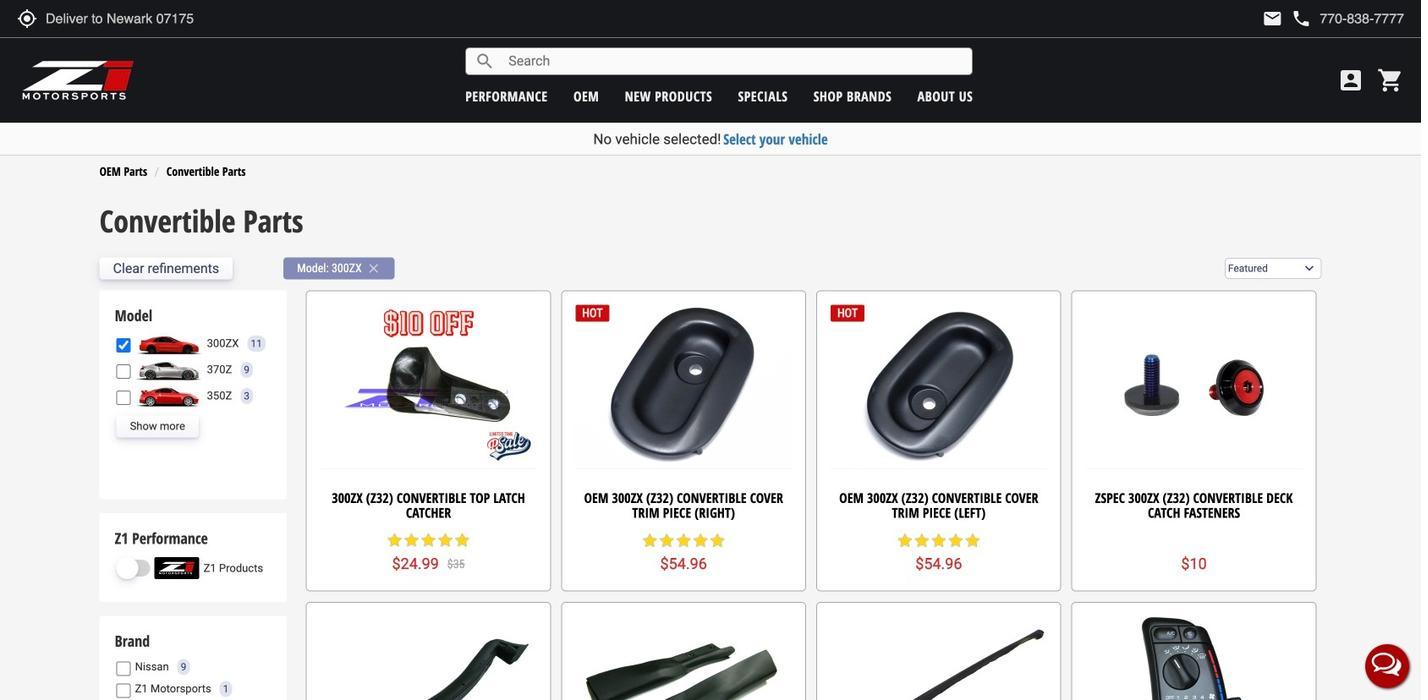 Task type: describe. For each thing, give the bounding box(es) containing it.
Search search field
[[495, 48, 973, 74]]

nissan 300zx z32 1990 1991 1992 1993 1994 1995 1996 vg30dett vg30de twin turbo non turbo z1 motorsports image
[[135, 333, 203, 355]]

nissan 350z z33 2003 2004 2005 2006 2007 2008 2009 vq35de 3.5l revup rev up vq35hr nismo z1 motorsports image
[[135, 385, 203, 407]]



Task type: locate. For each thing, give the bounding box(es) containing it.
z1 motorsports logo image
[[21, 59, 135, 102]]

None checkbox
[[116, 391, 131, 405], [116, 662, 131, 676], [116, 391, 131, 405], [116, 662, 131, 676]]

None checkbox
[[116, 338, 131, 353], [116, 365, 131, 379], [116, 684, 131, 698], [116, 338, 131, 353], [116, 365, 131, 379], [116, 684, 131, 698]]

nissan 370z z34 2009 2010 2011 2012 2013 2014 2015 2016 2017 2018 2019 3.7l vq37vhr vhr nismo z1 motorsports image
[[135, 359, 203, 381]]



Task type: vqa. For each thing, say whether or not it's contained in the screenshot.
"option"
yes



